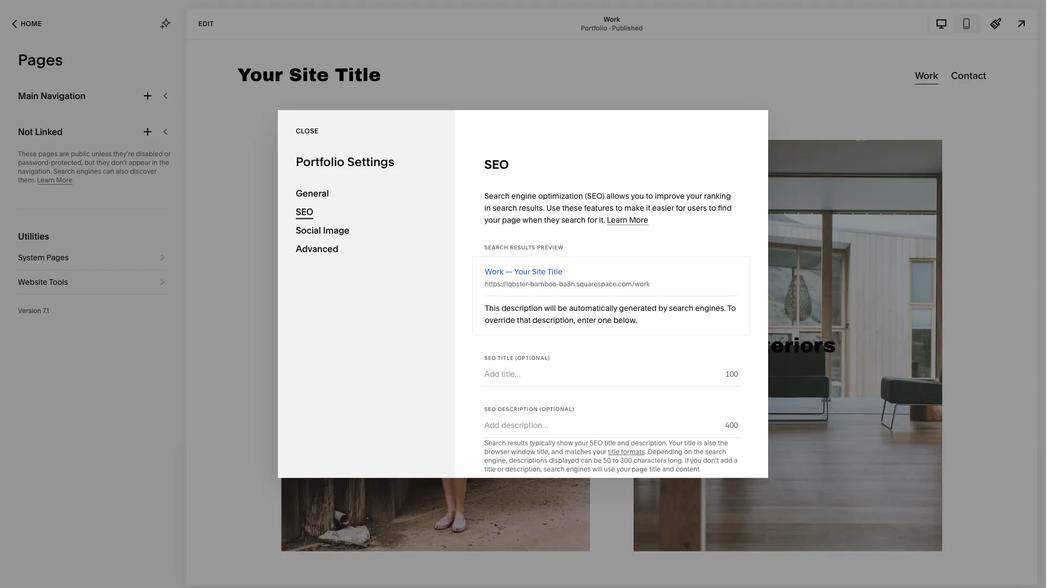 Task type: vqa. For each thing, say whether or not it's contained in the screenshot.
Help link
no



Task type: locate. For each thing, give the bounding box(es) containing it.
search left 'engine'
[[485, 191, 510, 201]]

0 horizontal spatial also
[[116, 168, 128, 175]]

in left results.
[[485, 203, 491, 213]]

search up add
[[705, 448, 726, 456]]

1 vertical spatial in
[[485, 203, 491, 213]]

be left 50
[[594, 457, 602, 465]]

your up 50
[[593, 448, 607, 456]]

engines.
[[695, 304, 726, 313]]

the down the disabled
[[159, 159, 169, 167]]

the
[[159, 159, 169, 167], [718, 439, 728, 447], [694, 448, 704, 456]]

search right by
[[669, 304, 694, 313]]

more down make
[[629, 215, 648, 225]]

1 horizontal spatial will
[[592, 465, 603, 473]]

0 vertical spatial (optional)
[[515, 355, 550, 361]]

0 vertical spatial learn more
[[37, 176, 72, 184]]

0 vertical spatial in
[[152, 159, 158, 167]]

1 vertical spatial be
[[594, 457, 602, 465]]

will inside this description will be automatically generated by search engines. to override that description, enter one below.
[[544, 304, 556, 313]]

search down 'engine'
[[493, 203, 517, 213]]

to left find on the right of the page
[[709, 203, 716, 213]]

search inside search results typically show your seo title and description. your title is also the browser window title, and matches your
[[485, 439, 506, 447]]

1 horizontal spatial you
[[690, 457, 702, 465]]

1 horizontal spatial for
[[676, 203, 686, 213]]

edit button
[[191, 14, 221, 34]]

your left when at the top of the page
[[485, 215, 500, 225]]

learn right it.
[[607, 215, 628, 225]]

engines down displayed
[[566, 465, 591, 473]]

learn inside dialog
[[607, 215, 628, 225]]

but
[[85, 159, 95, 167]]

1 vertical spatial for
[[588, 215, 597, 225]]

0 horizontal spatial engines
[[76, 168, 101, 175]]

can inside . depending on the search engine, descriptions displayed can be 50 to 300 characters long. if you don't add a title or description, search engines will use your page title and content.
[[581, 457, 592, 465]]

1 horizontal spatial don't
[[703, 457, 719, 465]]

will down 'bamboo-'
[[544, 304, 556, 313]]

1 vertical spatial or
[[498, 465, 504, 473]]

can down matches
[[581, 457, 592, 465]]

they down use
[[544, 215, 560, 225]]

1 horizontal spatial in
[[485, 203, 491, 213]]

also
[[116, 168, 128, 175], [704, 439, 717, 447]]

title,
[[537, 448, 550, 456]]

more down protected,
[[56, 176, 72, 184]]

1 vertical spatial engines
[[566, 465, 591, 473]]

title right site
[[547, 267, 563, 276]]

1 horizontal spatial and
[[618, 439, 629, 447]]

description
[[502, 304, 543, 313]]

0 horizontal spatial title
[[498, 355, 514, 361]]

also right is
[[704, 439, 717, 447]]

1 horizontal spatial can
[[581, 457, 592, 465]]

page down characters
[[632, 465, 648, 473]]

can down unless
[[103, 168, 114, 175]]

your
[[687, 191, 702, 201], [485, 215, 500, 225], [575, 439, 588, 447], [593, 448, 607, 456], [617, 465, 630, 473]]

search inside these pages are public unless they're disabled or password-protected, but they don't appear in the navigation. search engines can also discover them.
[[53, 168, 75, 175]]

0 horizontal spatial work
[[485, 267, 504, 276]]

1 vertical spatial also
[[704, 439, 717, 447]]

0 vertical spatial description,
[[533, 316, 576, 325]]

0 vertical spatial work
[[604, 15, 620, 23]]

0 horizontal spatial your
[[514, 267, 530, 276]]

more inside dialog
[[629, 215, 648, 225]]

2 vertical spatial the
[[694, 448, 704, 456]]

learn more down protected,
[[37, 176, 72, 184]]

search engine optimization (seo) allows you to improve your ranking in search results. use these features to make it easier for users to find your page when they search for it.
[[485, 191, 732, 225]]

work for —
[[485, 267, 504, 276]]

0 horizontal spatial or
[[164, 150, 171, 158]]

be down 'bamboo-'
[[558, 304, 567, 313]]

1 horizontal spatial the
[[694, 448, 704, 456]]

you right if
[[690, 457, 702, 465]]

1 horizontal spatial title
[[547, 267, 563, 276]]

(optional) up show
[[540, 406, 575, 412]]

the up add
[[718, 439, 728, 447]]

1 vertical spatial you
[[690, 457, 702, 465]]

social image link
[[296, 222, 437, 240]]

don't
[[111, 159, 127, 167], [703, 457, 719, 465]]

pages
[[18, 51, 63, 69], [46, 253, 69, 262]]

pages up tools
[[46, 253, 69, 262]]

more
[[56, 176, 72, 184], [629, 215, 648, 225]]

your right —
[[514, 267, 530, 276]]

website tools button
[[18, 270, 168, 294]]

work up ·
[[604, 15, 620, 23]]

be inside . depending on the search engine, descriptions displayed can be 50 to 300 characters long. if you don't add a title or description, search engines will use your page title and content.
[[594, 457, 602, 465]]

0 vertical spatial engines
[[76, 168, 101, 175]]

depending
[[648, 448, 683, 456]]

0 vertical spatial the
[[159, 159, 169, 167]]

0 horizontal spatial page
[[502, 215, 521, 225]]

title down override
[[498, 355, 514, 361]]

1 vertical spatial more
[[629, 215, 648, 225]]

improve
[[655, 191, 685, 201]]

for left it.
[[588, 215, 597, 225]]

1 horizontal spatial more
[[629, 215, 648, 225]]

2 vertical spatial and
[[663, 465, 674, 473]]

0 vertical spatial you
[[631, 191, 644, 201]]

in
[[152, 159, 158, 167], [485, 203, 491, 213]]

1 vertical spatial pages
[[46, 253, 69, 262]]

0 horizontal spatial the
[[159, 159, 169, 167]]

matches
[[565, 448, 592, 456]]

they inside search engine optimization (seo) allows you to improve your ranking in search results. use these features to make it easier for users to find your page when they search for it.
[[544, 215, 560, 225]]

pages down the home
[[18, 51, 63, 69]]

work inside work portfolio · published
[[604, 15, 620, 23]]

you
[[631, 191, 644, 201], [690, 457, 702, 465]]

1 vertical spatial the
[[718, 439, 728, 447]]

0 vertical spatial portfolio
[[581, 24, 607, 32]]

learn more link down make
[[607, 215, 648, 225]]

1 vertical spatial and
[[552, 448, 563, 456]]

search down protected,
[[53, 168, 75, 175]]

search up browser
[[485, 439, 506, 447]]

0 vertical spatial and
[[618, 439, 629, 447]]

engines inside . depending on the search engine, descriptions displayed can be 50 to 300 characters long. if you don't add a title or description, search engines will use your page title and content.
[[566, 465, 591, 473]]

0 vertical spatial your
[[514, 267, 530, 276]]

search left results at top
[[485, 244, 509, 250]]

0 vertical spatial they
[[96, 159, 110, 167]]

0 vertical spatial page
[[502, 215, 521, 225]]

1 vertical spatial will
[[592, 465, 603, 473]]

website
[[18, 278, 47, 287]]

they inside these pages are public unless they're disabled or password-protected, but they don't appear in the navigation. search engines can also discover them.
[[96, 159, 110, 167]]

work left —
[[485, 267, 504, 276]]

1 horizontal spatial work
[[604, 15, 620, 23]]

page
[[502, 215, 521, 225], [632, 465, 648, 473]]

and up title formats link
[[618, 439, 629, 447]]

general link
[[296, 184, 437, 203]]

.
[[645, 448, 646, 456]]

characters
[[634, 457, 667, 465]]

your inside work — your site title https://lobster-bamboo-ba8n.squarespace.com/work
[[514, 267, 530, 276]]

100 text field
[[485, 368, 719, 380]]

title
[[605, 439, 616, 447], [684, 439, 696, 447], [608, 448, 620, 456], [485, 465, 496, 473], [649, 465, 661, 473]]

one
[[598, 316, 612, 325]]

advanced link
[[296, 240, 437, 259]]

these
[[562, 203, 582, 213]]

not
[[18, 126, 33, 137]]

system pages button
[[18, 246, 168, 270]]

dialog
[[278, 110, 768, 478]]

description, right that
[[533, 316, 576, 325]]

0 horizontal spatial be
[[558, 304, 567, 313]]

work
[[604, 15, 620, 23], [485, 267, 504, 276]]

for down improve
[[676, 203, 686, 213]]

this
[[485, 304, 500, 313]]

results
[[510, 244, 536, 250]]

they're
[[113, 150, 134, 158]]

seo link
[[296, 203, 437, 222]]

400
[[726, 421, 738, 430]]

and up displayed
[[552, 448, 563, 456]]

search inside this description will be automatically generated by search engines. to override that description, enter one below.
[[669, 304, 694, 313]]

1 vertical spatial they
[[544, 215, 560, 225]]

also down they're
[[116, 168, 128, 175]]

engine
[[512, 191, 537, 201]]

if
[[685, 457, 689, 465]]

page left when at the top of the page
[[502, 215, 521, 225]]

description,
[[533, 316, 576, 325], [505, 465, 542, 473]]

the down is
[[694, 448, 704, 456]]

1 vertical spatial description,
[[505, 465, 542, 473]]

0 vertical spatial title
[[547, 267, 563, 276]]

they down unless
[[96, 159, 110, 167]]

will inside . depending on the search engine, descriptions displayed can be 50 to 300 characters long. if you don't add a title or description, search engines will use your page title and content.
[[592, 465, 603, 473]]

1 vertical spatial page
[[632, 465, 648, 473]]

main
[[18, 90, 39, 101]]

1 horizontal spatial learn more
[[607, 215, 648, 225]]

1 horizontal spatial engines
[[566, 465, 591, 473]]

show
[[557, 439, 573, 447]]

1 vertical spatial learn more link
[[607, 215, 648, 225]]

they
[[96, 159, 110, 167], [544, 215, 560, 225]]

in down the disabled
[[152, 159, 158, 167]]

0 vertical spatial or
[[164, 150, 171, 158]]

and down long.
[[663, 465, 674, 473]]

1 horizontal spatial they
[[544, 215, 560, 225]]

learn more link
[[37, 176, 72, 185], [607, 215, 648, 225]]

engines inside these pages are public unless they're disabled or password-protected, but they don't appear in the navigation. search engines can also discover them.
[[76, 168, 101, 175]]

1 vertical spatial learn more
[[607, 215, 648, 225]]

(optional) for seo title (optional)
[[515, 355, 550, 361]]

also inside these pages are public unless they're disabled or password-protected, but they don't appear in the navigation. search engines can also discover them.
[[116, 168, 128, 175]]

1 vertical spatial (optional)
[[540, 406, 575, 412]]

search results typically show your seo title and description. your title is also the browser window title, and matches your
[[485, 439, 728, 456]]

0 vertical spatial don't
[[111, 159, 127, 167]]

don't left add
[[703, 457, 719, 465]]

long.
[[668, 457, 684, 465]]

1 horizontal spatial also
[[704, 439, 717, 447]]

1 vertical spatial your
[[669, 439, 683, 447]]

engines down but
[[76, 168, 101, 175]]

your up users
[[687, 191, 702, 201]]

1 horizontal spatial page
[[632, 465, 648, 473]]

to up it at the right top of page
[[646, 191, 653, 201]]

search
[[493, 203, 517, 213], [561, 215, 586, 225], [669, 304, 694, 313], [705, 448, 726, 456], [544, 465, 565, 473]]

50
[[604, 457, 611, 465]]

0 vertical spatial more
[[56, 176, 72, 184]]

learn more link down protected,
[[37, 176, 72, 185]]

learn more down make
[[607, 215, 648, 225]]

0 horizontal spatial learn more link
[[37, 176, 72, 185]]

you up make
[[631, 191, 644, 201]]

will
[[544, 304, 556, 313], [592, 465, 603, 473]]

0 vertical spatial also
[[116, 168, 128, 175]]

title
[[547, 267, 563, 276], [498, 355, 514, 361]]

discover
[[130, 168, 157, 175]]

it.
[[599, 215, 605, 225]]

0 horizontal spatial will
[[544, 304, 556, 313]]

1 vertical spatial don't
[[703, 457, 719, 465]]

users
[[688, 203, 707, 213]]

your down 300 at bottom right
[[617, 465, 630, 473]]

dialog containing portfolio settings
[[278, 110, 768, 478]]

make
[[625, 203, 644, 213]]

0 horizontal spatial learn
[[37, 176, 55, 184]]

0 vertical spatial can
[[103, 168, 114, 175]]

not linked
[[18, 126, 63, 137]]

0 horizontal spatial portfolio
[[296, 154, 345, 169]]

0 horizontal spatial they
[[96, 159, 110, 167]]

learn more
[[37, 176, 72, 184], [607, 215, 648, 225]]

don't down they're
[[111, 159, 127, 167]]

0 horizontal spatial you
[[631, 191, 644, 201]]

title formats
[[608, 448, 645, 456]]

learn more link for search
[[37, 176, 72, 185]]

published
[[612, 24, 643, 32]]

1 horizontal spatial or
[[498, 465, 504, 473]]

portfolio down close button at the left top
[[296, 154, 345, 169]]

1 vertical spatial learn
[[607, 215, 628, 225]]

1 horizontal spatial be
[[594, 457, 602, 465]]

search
[[53, 168, 75, 175], [485, 191, 510, 201], [485, 244, 509, 250], [485, 439, 506, 447]]

portfolio inside dialog
[[296, 154, 345, 169]]

0 vertical spatial learn more link
[[37, 176, 72, 185]]

1 horizontal spatial portfolio
[[581, 24, 607, 32]]

navigation
[[41, 90, 85, 101]]

work inside work — your site title https://lobster-bamboo-ba8n.squarespace.com/work
[[485, 267, 504, 276]]

1 horizontal spatial learn
[[607, 215, 628, 225]]

search for search engine optimization (seo) allows you to improve your ranking in search results. use these features to make it easier for users to find your page when they search for it.
[[485, 191, 510, 201]]

0 vertical spatial be
[[558, 304, 567, 313]]

to down allows
[[616, 203, 623, 213]]

0 horizontal spatial don't
[[111, 159, 127, 167]]

0 horizontal spatial in
[[152, 159, 158, 167]]

easier
[[652, 203, 674, 213]]

400 text field
[[485, 419, 719, 431]]

0 horizontal spatial can
[[103, 168, 114, 175]]

1 vertical spatial can
[[581, 457, 592, 465]]

also inside search results typically show your seo title and description. your title is also the browser window title, and matches your
[[704, 439, 717, 447]]

are
[[59, 150, 69, 158]]

1 vertical spatial portfolio
[[296, 154, 345, 169]]

will left use
[[592, 465, 603, 473]]

search inside search engine optimization (seo) allows you to improve your ranking in search results. use these features to make it easier for users to find your page when they search for it.
[[485, 191, 510, 201]]

1 horizontal spatial your
[[669, 439, 683, 447]]

description, down descriptions
[[505, 465, 542, 473]]

or right the disabled
[[164, 150, 171, 158]]

·
[[609, 24, 611, 32]]

0 vertical spatial will
[[544, 304, 556, 313]]

or down the 'engine,'
[[498, 465, 504, 473]]

tab list
[[929, 15, 979, 32]]

the inside these pages are public unless they're disabled or password-protected, but they don't appear in the navigation. search engines can also discover them.
[[159, 159, 169, 167]]

(optional) down that
[[515, 355, 550, 361]]

2 horizontal spatial the
[[718, 439, 728, 447]]

website tools
[[18, 278, 68, 287]]

don't inside these pages are public unless they're disabled or password-protected, but they don't appear in the navigation. search engines can also discover them.
[[111, 159, 127, 167]]

and
[[618, 439, 629, 447], [552, 448, 563, 456], [663, 465, 674, 473]]

system pages
[[18, 253, 69, 262]]

portfolio
[[581, 24, 607, 32], [296, 154, 345, 169]]

to right 50
[[613, 457, 619, 465]]

you inside . depending on the search engine, descriptions displayed can be 50 to 300 characters long. if you don't add a title or description, search engines will use your page title and content.
[[690, 457, 702, 465]]

learn down navigation.
[[37, 176, 55, 184]]

don't inside . depending on the search engine, descriptions displayed can be 50 to 300 characters long. if you don't add a title or description, search engines will use your page title and content.
[[703, 457, 719, 465]]

to
[[728, 304, 736, 313]]

portfolio left ·
[[581, 24, 607, 32]]

work portfolio · published
[[581, 15, 643, 32]]

title down characters
[[649, 465, 661, 473]]

1 horizontal spatial learn more link
[[607, 215, 648, 225]]

learn
[[37, 176, 55, 184], [607, 215, 628, 225]]

1 vertical spatial work
[[485, 267, 504, 276]]

your up depending
[[669, 439, 683, 447]]

2 horizontal spatial and
[[663, 465, 674, 473]]



Task type: describe. For each thing, give the bounding box(es) containing it.
social image
[[296, 225, 350, 236]]

learn more link for make
[[607, 215, 648, 225]]

allows
[[607, 191, 629, 201]]

0 vertical spatial pages
[[18, 51, 63, 69]]

your inside search results typically show your seo title and description. your title is also the browser window title, and matches your
[[669, 439, 683, 447]]

override
[[485, 316, 515, 325]]

enter
[[577, 316, 596, 325]]

0 horizontal spatial for
[[588, 215, 597, 225]]

300
[[621, 457, 632, 465]]

content.
[[676, 465, 701, 473]]

a
[[734, 457, 738, 465]]

below.
[[614, 316, 637, 325]]

disabled
[[136, 150, 163, 158]]

displayed
[[549, 457, 579, 465]]

the inside . depending on the search engine, descriptions displayed can be 50 to 300 characters long. if you don't add a title or description, search engines will use your page title and content.
[[694, 448, 704, 456]]

and inside . depending on the search engine, descriptions displayed can be 50 to 300 characters long. if you don't add a title or description, search engines will use your page title and content.
[[663, 465, 674, 473]]

1 vertical spatial title
[[498, 355, 514, 361]]

description
[[498, 406, 538, 412]]

search for search results preview
[[485, 244, 509, 250]]

use
[[547, 203, 561, 213]]

password-
[[18, 159, 51, 167]]

description, inside this description will be automatically generated by search engines. to override that description, enter one below.
[[533, 316, 576, 325]]

results.
[[519, 203, 545, 213]]

main navigation
[[18, 90, 85, 101]]

https://lobster-
[[485, 280, 530, 288]]

general
[[296, 188, 329, 199]]

0 vertical spatial for
[[676, 203, 686, 213]]

close button
[[296, 122, 319, 141]]

to inside . depending on the search engine, descriptions displayed can be 50 to 300 characters long. if you don't add a title or description, search engines will use your page title and content.
[[613, 457, 619, 465]]

title up on
[[684, 439, 696, 447]]

or inside . depending on the search engine, descriptions displayed can be 50 to 300 characters long. if you don't add a title or description, search engines will use your page title and content.
[[498, 465, 504, 473]]

can inside these pages are public unless they're disabled or password-protected, but they don't appear in the navigation. search engines can also discover them.
[[103, 168, 114, 175]]

search for search results typically show your seo title and description. your title is also the browser window title, and matches your
[[485, 439, 506, 447]]

title down the 'engine,'
[[485, 465, 496, 473]]

formats
[[621, 448, 645, 456]]

search results preview
[[485, 244, 564, 250]]

(seo)
[[585, 191, 605, 201]]

be inside this description will be automatically generated by search engines. to override that description, enter one below.
[[558, 304, 567, 313]]

pages
[[38, 150, 58, 158]]

version 7.1
[[18, 307, 49, 315]]

is
[[697, 439, 702, 447]]

0 horizontal spatial more
[[56, 176, 72, 184]]

find
[[718, 203, 732, 213]]

system
[[18, 253, 45, 262]]

by
[[659, 304, 667, 313]]

these
[[18, 150, 37, 158]]

0 horizontal spatial and
[[552, 448, 563, 456]]

description, inside . depending on the search engine, descriptions displayed can be 50 to 300 characters long. if you don't add a title or description, search engines will use your page title and content.
[[505, 465, 542, 473]]

—
[[506, 267, 513, 276]]

on
[[684, 448, 692, 456]]

typically
[[530, 439, 555, 447]]

settings
[[347, 154, 394, 169]]

you inside search engine optimization (seo) allows you to improve your ranking in search results. use these features to make it easier for users to find your page when they search for it.
[[631, 191, 644, 201]]

seo title (optional)
[[485, 355, 550, 361]]

search down displayed
[[544, 465, 565, 473]]

bamboo-
[[530, 280, 559, 288]]

0 vertical spatial learn
[[37, 176, 55, 184]]

seo description (optional)
[[485, 406, 575, 412]]

tools
[[49, 278, 68, 287]]

version
[[18, 307, 41, 315]]

work — your site title https://lobster-bamboo-ba8n.squarespace.com/work
[[485, 267, 650, 288]]

descriptions
[[509, 457, 548, 465]]

0 horizontal spatial learn more
[[37, 176, 72, 184]]

title up . depending on the search engine, descriptions displayed can be 50 to 300 characters long. if you don't add a title or description, search engines will use your page title and content.
[[605, 439, 616, 447]]

it
[[646, 203, 651, 213]]

description.
[[631, 439, 668, 447]]

or inside these pages are public unless they're disabled or password-protected, but they don't appear in the navigation. search engines can also discover them.
[[164, 150, 171, 158]]

unless
[[92, 150, 112, 158]]

site
[[532, 267, 546, 276]]

seo inside search results typically show your seo title and description. your title is also the browser window title, and matches your
[[590, 439, 603, 447]]

in inside search engine optimization (seo) allows you to improve your ranking in search results. use these features to make it easier for users to find your page when they search for it.
[[485, 203, 491, 213]]

image
[[323, 225, 350, 236]]

advanced
[[296, 244, 338, 255]]

browser
[[485, 448, 510, 456]]

this description will be automatically generated by search engines. to override that description, enter one below.
[[485, 304, 736, 325]]

portfolio settings
[[296, 154, 394, 169]]

navigation.
[[18, 168, 52, 175]]

seo inside seo link
[[296, 207, 313, 217]]

title up 50
[[608, 448, 620, 456]]

100
[[726, 370, 738, 379]]

add
[[721, 457, 733, 465]]

page inside . depending on the search engine, descriptions displayed can be 50 to 300 characters long. if you don't add a title or description, search engines will use your page title and content.
[[632, 465, 648, 473]]

your up matches
[[575, 439, 588, 447]]

home button
[[0, 12, 54, 36]]

portfolio inside work portfolio · published
[[581, 24, 607, 32]]

add a new page to the "not linked" navigation group image
[[142, 126, 154, 138]]

your inside . depending on the search engine, descriptions displayed can be 50 to 300 characters long. if you don't add a title or description, search engines will use your page title and content.
[[617, 465, 630, 473]]

use
[[604, 465, 615, 473]]

social
[[296, 225, 321, 236]]

public
[[71, 150, 90, 158]]

the inside search results typically show your seo title and description. your title is also the browser window title, and matches your
[[718, 439, 728, 447]]

in inside these pages are public unless they're disabled or password-protected, but they don't appear in the navigation. search engines can also discover them.
[[152, 159, 158, 167]]

close
[[296, 127, 319, 135]]

search down "these"
[[561, 215, 586, 225]]

work for portfolio
[[604, 15, 620, 23]]

(optional) for seo description (optional)
[[540, 406, 575, 412]]

linked
[[35, 126, 63, 137]]

. depending on the search engine, descriptions displayed can be 50 to 300 characters long. if you don't add a title or description, search engines will use your page title and content.
[[485, 448, 738, 473]]

utilities
[[18, 231, 49, 242]]

preview
[[537, 244, 564, 250]]

pages inside button
[[46, 253, 69, 262]]

ba8n.squarespace.com/work
[[559, 280, 650, 288]]

add a new page to the "main navigation" group image
[[142, 90, 154, 102]]

window
[[511, 448, 535, 456]]

page inside search engine optimization (seo) allows you to improve your ranking in search results. use these features to make it easier for users to find your page when they search for it.
[[502, 215, 521, 225]]

features
[[584, 203, 614, 213]]

title inside work — your site title https://lobster-bamboo-ba8n.squarespace.com/work
[[547, 267, 563, 276]]

them.
[[18, 176, 36, 184]]

appear
[[129, 159, 151, 167]]

protected,
[[51, 159, 83, 167]]



